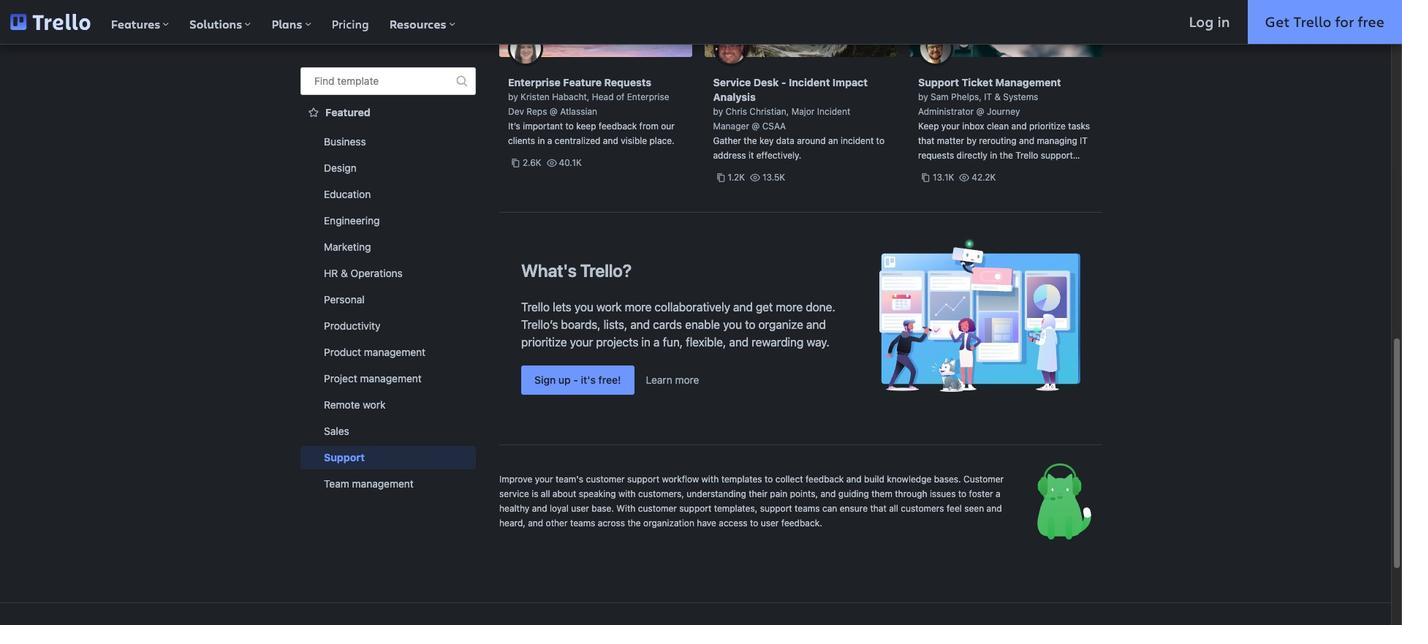 Task type: locate. For each thing, give the bounding box(es) containing it.
in down the rerouting
[[991, 150, 998, 161]]

0 horizontal spatial all
[[541, 489, 550, 500]]

more up organize
[[776, 301, 803, 314]]

the inside the improve your team's customer support workflow with templates to collect feedback and build knowledge bases. customer service is all about speaking with customers, understanding their pain points, and guiding them through issues to foster a healthy and loyal user base. with customer support templates, support teams can ensure that all customers feel seen and heard, and other teams across the organization have access to user feedback.
[[628, 518, 641, 529]]

clients
[[508, 135, 535, 146]]

the
[[744, 135, 757, 146], [1000, 150, 1014, 161], [628, 518, 641, 529]]

@ up key
[[752, 121, 760, 132]]

2 vertical spatial a
[[996, 489, 1001, 500]]

organize
[[759, 318, 804, 331]]

1 vertical spatial that
[[871, 503, 887, 514]]

with
[[702, 474, 719, 485], [619, 489, 636, 500]]

0 vertical spatial your
[[942, 121, 960, 132]]

and
[[1012, 121, 1027, 132], [603, 135, 619, 146], [1020, 135, 1035, 146], [734, 301, 753, 314], [631, 318, 650, 331], [807, 318, 826, 331], [730, 336, 749, 349], [847, 474, 862, 485], [821, 489, 836, 500], [532, 503, 548, 514], [987, 503, 1002, 514], [528, 518, 544, 529]]

organization
[[644, 518, 695, 529]]

ticket
[[962, 76, 993, 89]]

your down boards,
[[570, 336, 593, 349]]

0 vertical spatial the
[[744, 135, 757, 146]]

in right log on the top right of the page
[[1218, 12, 1231, 31]]

0 vertical spatial trello
[[1294, 12, 1332, 31]]

0 horizontal spatial more
[[625, 301, 652, 314]]

it's
[[508, 121, 521, 132]]

1 vertical spatial &
[[341, 267, 348, 279]]

that inside support ticket management by sam phelps, it & systems administrator @ journey keep your inbox clean and prioritize tasks that matter by rerouting and managing it requests directly in the trello support ticket management template.
[[919, 135, 935, 146]]

plans button
[[261, 0, 322, 44]]

0 horizontal spatial @
[[550, 106, 558, 117]]

solutions button
[[179, 0, 261, 44]]

trello image
[[10, 14, 90, 30], [10, 14, 90, 30]]

in inside enterprise feature requests by kristen habacht, head of enterprise dev reps @ atlassian it's important to keep feedback from our clients in a centralized and visible place.
[[538, 135, 545, 146]]

to inside service desk - incident impact analysis by chris christian, major incident manager @ csaa gather the key data around an incident to address it effectively.
[[877, 135, 885, 146]]

@ inside enterprise feature requests by kristen habacht, head of enterprise dev reps @ atlassian it's important to keep feedback from our clients in a centralized and visible place.
[[550, 106, 558, 117]]

0 horizontal spatial support
[[324, 451, 365, 464]]

1 horizontal spatial that
[[919, 135, 935, 146]]

management down the productivity link
[[364, 346, 426, 358]]

get
[[1266, 12, 1291, 31]]

marketing link
[[301, 236, 476, 259]]

1 horizontal spatial trello
[[1016, 150, 1039, 161]]

centralized
[[555, 135, 601, 146]]

0 vertical spatial support
[[919, 76, 960, 89]]

1 horizontal spatial a
[[654, 336, 660, 349]]

guiding
[[839, 489, 870, 500]]

feedback up visible
[[599, 121, 637, 132]]

1 vertical spatial your
[[570, 336, 593, 349]]

access
[[719, 518, 748, 529]]

featured
[[325, 106, 371, 118]]

csaa
[[763, 121, 786, 132]]

place.
[[650, 135, 675, 146]]

user right loyal
[[571, 503, 589, 514]]

work up lists,
[[597, 301, 622, 314]]

2 horizontal spatial trello
[[1294, 12, 1332, 31]]

a right foster
[[996, 489, 1001, 500]]

&
[[995, 91, 1001, 102], [341, 267, 348, 279]]

management inside support ticket management by sam phelps, it & systems administrator @ journey keep your inbox clean and prioritize tasks that matter by rerouting and managing it requests directly in the trello support ticket management template.
[[944, 165, 998, 176]]

0 vertical spatial feedback
[[599, 121, 637, 132]]

1 horizontal spatial with
[[702, 474, 719, 485]]

a inside the improve your team's customer support workflow with templates to collect feedback and build knowledge bases. customer service is all about speaking with customers, understanding their pain points, and guiding them through issues to foster a healthy and loyal user base. with customer support templates, support teams can ensure that all customers feel seen and heard, and other teams across the organization have access to user feedback.
[[996, 489, 1001, 500]]

of
[[617, 91, 625, 102]]

1 horizontal spatial work
[[597, 301, 622, 314]]

0 horizontal spatial user
[[571, 503, 589, 514]]

to left organize
[[745, 318, 756, 331]]

in
[[1218, 12, 1231, 31], [538, 135, 545, 146], [991, 150, 998, 161], [642, 336, 651, 349]]

trello inside trello lets you work more collaboratively and get more done. trello's boards, lists, and cards enable you to organize and prioritize your projects in a fun, flexible, and rewarding way.
[[522, 301, 550, 314]]

incident up an
[[818, 106, 851, 117]]

service
[[714, 76, 751, 89]]

in left fun,
[[642, 336, 651, 349]]

1 vertical spatial -
[[574, 374, 579, 386]]

product
[[324, 346, 361, 358]]

0 horizontal spatial the
[[628, 518, 641, 529]]

Find template field
[[301, 67, 476, 95]]

log in link
[[1172, 0, 1248, 44]]

- right up
[[574, 374, 579, 386]]

0 horizontal spatial that
[[871, 503, 887, 514]]

support down managing
[[1041, 150, 1074, 161]]

enterprise
[[508, 76, 561, 89], [627, 91, 670, 102]]

management down product management link
[[360, 372, 422, 385]]

user down pain
[[761, 518, 779, 529]]

1 vertical spatial user
[[761, 518, 779, 529]]

1 horizontal spatial @
[[752, 121, 760, 132]]

1 horizontal spatial enterprise
[[627, 91, 670, 102]]

it's
[[581, 374, 596, 386]]

enterprise down requests
[[627, 91, 670, 102]]

to inside trello lets you work more collaboratively and get more done. trello's boards, lists, and cards enable you to organize and prioritize your projects in a fun, flexible, and rewarding way.
[[745, 318, 756, 331]]

in down "important"
[[538, 135, 545, 146]]

feel
[[947, 503, 962, 514]]

0 vertical spatial incident
[[789, 76, 830, 89]]

feedback
[[599, 121, 637, 132], [806, 474, 844, 485]]

1 horizontal spatial -
[[782, 76, 787, 89]]

support for support
[[324, 451, 365, 464]]

your inside the improve your team's customer support workflow with templates to collect feedback and build knowledge bases. customer service is all about speaking with customers, understanding their pain points, and guiding them through issues to foster a healthy and loyal user base. with customer support templates, support teams can ensure that all customers feel seen and heard, and other teams across the organization have access to user feedback.
[[535, 474, 553, 485]]

in inside support ticket management by sam phelps, it & systems administrator @ journey keep your inbox clean and prioritize tasks that matter by rerouting and managing it requests directly in the trello support ticket management template.
[[991, 150, 998, 161]]

teams down the points,
[[795, 503, 820, 514]]

you up boards,
[[575, 301, 594, 314]]

2 horizontal spatial your
[[942, 121, 960, 132]]

0 vertical spatial -
[[782, 76, 787, 89]]

1 horizontal spatial the
[[744, 135, 757, 146]]

management down support link
[[352, 478, 414, 490]]

& right hr
[[341, 267, 348, 279]]

it down ticket
[[985, 91, 993, 102]]

2 horizontal spatial more
[[776, 301, 803, 314]]

you right enable
[[723, 318, 742, 331]]

2 vertical spatial your
[[535, 474, 553, 485]]

0 horizontal spatial feedback
[[599, 121, 637, 132]]

more right learn
[[675, 374, 700, 386]]

and left visible
[[603, 135, 619, 146]]

by left "chris"
[[714, 106, 724, 117]]

1 vertical spatial trello
[[1016, 150, 1039, 161]]

management down 'directly'
[[944, 165, 998, 176]]

ticket
[[919, 165, 942, 176]]

@ inside support ticket management by sam phelps, it & systems administrator @ journey keep your inbox clean and prioritize tasks that matter by rerouting and managing it requests directly in the trello support ticket management template.
[[977, 106, 985, 117]]

management for product management
[[364, 346, 426, 358]]

support up the sam
[[919, 76, 960, 89]]

1 horizontal spatial you
[[723, 318, 742, 331]]

design link
[[301, 157, 476, 180]]

customer up speaking
[[586, 474, 625, 485]]

the up the it
[[744, 135, 757, 146]]

healthy
[[500, 503, 530, 514]]

1 horizontal spatial all
[[890, 503, 899, 514]]

1 vertical spatial support
[[324, 451, 365, 464]]

lists,
[[604, 318, 628, 331]]

with up the understanding
[[702, 474, 719, 485]]

0 vertical spatial prioritize
[[1030, 121, 1066, 132]]

your up is
[[535, 474, 553, 485]]

work down 'project management'
[[363, 399, 386, 411]]

sign up - it's free!
[[535, 374, 621, 386]]

1 vertical spatial work
[[363, 399, 386, 411]]

to up pain
[[765, 474, 773, 485]]

0 horizontal spatial work
[[363, 399, 386, 411]]

0 horizontal spatial &
[[341, 267, 348, 279]]

your
[[942, 121, 960, 132], [570, 336, 593, 349], [535, 474, 553, 485]]

@ right reps
[[550, 106, 558, 117]]

1 horizontal spatial user
[[761, 518, 779, 529]]

prioritize
[[1030, 121, 1066, 132], [522, 336, 567, 349]]

remote
[[324, 399, 360, 411]]

support
[[1041, 150, 1074, 161], [628, 474, 660, 485], [680, 503, 712, 514], [760, 503, 793, 514]]

0 vertical spatial enterprise
[[508, 76, 561, 89]]

customer down customers, on the left
[[638, 503, 677, 514]]

the down the rerouting
[[1000, 150, 1014, 161]]

0 horizontal spatial with
[[619, 489, 636, 500]]

project management
[[324, 372, 422, 385]]

customer
[[586, 474, 625, 485], [638, 503, 677, 514]]

for
[[1336, 12, 1355, 31]]

0 horizontal spatial a
[[548, 135, 553, 146]]

1 horizontal spatial teams
[[795, 503, 820, 514]]

understanding
[[687, 489, 747, 500]]

sam
[[931, 91, 949, 102]]

enterprise up kristen
[[508, 76, 561, 89]]

0 vertical spatial with
[[702, 474, 719, 485]]

tasks
[[1069, 121, 1091, 132]]

and inside enterprise feature requests by kristen habacht, head of enterprise dev reps @ atlassian it's important to keep feedback from our clients in a centralized and visible place.
[[603, 135, 619, 146]]

kristen habacht, head of enterprise dev reps @ atlassian image
[[508, 31, 543, 66]]

with up with
[[619, 489, 636, 500]]

- inside service desk - incident impact analysis by chris christian, major incident manager @ csaa gather the key data around an incident to address it effectively.
[[782, 76, 787, 89]]

support icon image
[[1009, 464, 1103, 540]]

prioritize up managing
[[1030, 121, 1066, 132]]

major
[[792, 106, 815, 117]]

work inside trello lets you work more collaboratively and get more done. trello's boards, lists, and cards enable you to organize and prioritize your projects in a fun, flexible, and rewarding way.
[[597, 301, 622, 314]]

0 horizontal spatial your
[[535, 474, 553, 485]]

their
[[749, 489, 768, 500]]

1 horizontal spatial more
[[675, 374, 700, 386]]

1 vertical spatial feedback
[[806, 474, 844, 485]]

0 horizontal spatial teams
[[570, 518, 596, 529]]

all
[[541, 489, 550, 500], [890, 503, 899, 514]]

the down with
[[628, 518, 641, 529]]

1 vertical spatial prioritize
[[522, 336, 567, 349]]

your up matter
[[942, 121, 960, 132]]

a left fun,
[[654, 336, 660, 349]]

0 vertical spatial teams
[[795, 503, 820, 514]]

trello up the trello's at the bottom left of page
[[522, 301, 550, 314]]

sam phelps, it & systems administrator @ journey image
[[919, 31, 954, 66]]

1 horizontal spatial feedback
[[806, 474, 844, 485]]

1 vertical spatial it
[[1080, 135, 1088, 146]]

all right is
[[541, 489, 550, 500]]

trello left for
[[1294, 12, 1332, 31]]

all down them
[[890, 503, 899, 514]]

1 vertical spatial a
[[654, 336, 660, 349]]

0 horizontal spatial customer
[[586, 474, 625, 485]]

customer
[[964, 474, 1004, 485]]

1 horizontal spatial &
[[995, 91, 1001, 102]]

resources
[[390, 16, 447, 32]]

pain
[[770, 489, 788, 500]]

0 vertical spatial work
[[597, 301, 622, 314]]

team
[[324, 478, 349, 490]]

requests
[[605, 76, 652, 89]]

2 horizontal spatial @
[[977, 106, 985, 117]]

plans
[[272, 16, 302, 32]]

to left keep
[[566, 121, 574, 132]]

42.2k
[[972, 172, 997, 183]]

that
[[919, 135, 935, 146], [871, 503, 887, 514]]

0 horizontal spatial enterprise
[[508, 76, 561, 89]]

you
[[575, 301, 594, 314], [723, 318, 742, 331]]

cards
[[653, 318, 682, 331]]

and up guiding
[[847, 474, 862, 485]]

that inside the improve your team's customer support workflow with templates to collect feedback and build knowledge bases. customer service is all about speaking with customers, understanding their pain points, and guiding them through issues to foster a healthy and loyal user base. with customer support templates, support teams can ensure that all customers feel seen and heard, and other teams across the organization have access to user feedback.
[[871, 503, 887, 514]]

product management
[[324, 346, 426, 358]]

prioritize inside trello lets you work more collaboratively and get more done. trello's boards, lists, and cards enable you to organize and prioritize your projects in a fun, flexible, and rewarding way.
[[522, 336, 567, 349]]

visible
[[621, 135, 647, 146]]

1 horizontal spatial your
[[570, 336, 593, 349]]

support inside support ticket management by sam phelps, it & systems administrator @ journey keep your inbox clean and prioritize tasks that matter by rerouting and managing it requests directly in the trello support ticket management template.
[[919, 76, 960, 89]]

fun,
[[663, 336, 683, 349]]

teams down base.
[[570, 518, 596, 529]]

0 vertical spatial you
[[575, 301, 594, 314]]

2 horizontal spatial a
[[996, 489, 1001, 500]]

2 vertical spatial trello
[[522, 301, 550, 314]]

by up dev
[[508, 91, 518, 102]]

to up feel
[[959, 489, 967, 500]]

rewarding
[[752, 336, 804, 349]]

more up lists,
[[625, 301, 652, 314]]

0 vertical spatial it
[[985, 91, 993, 102]]

that down them
[[871, 503, 887, 514]]

engineering
[[324, 214, 380, 227]]

incident up major
[[789, 76, 830, 89]]

atlassian
[[560, 106, 598, 117]]

project
[[324, 372, 357, 385]]

support up the team
[[324, 451, 365, 464]]

support inside support ticket management by sam phelps, it & systems administrator @ journey keep your inbox clean and prioritize tasks that matter by rerouting and managing it requests directly in the trello support ticket management template.
[[1041, 150, 1074, 161]]

support up customers, on the left
[[628, 474, 660, 485]]

feedback up the points,
[[806, 474, 844, 485]]

education
[[324, 188, 371, 200]]

feedback inside enterprise feature requests by kristen habacht, head of enterprise dev reps @ atlassian it's important to keep feedback from our clients in a centralized and visible place.
[[599, 121, 637, 132]]

@ up inbox
[[977, 106, 985, 117]]

0 horizontal spatial trello
[[522, 301, 550, 314]]

2 vertical spatial the
[[628, 518, 641, 529]]

0 vertical spatial &
[[995, 91, 1001, 102]]

prioritize down the trello's at the bottom left of page
[[522, 336, 567, 349]]

1 horizontal spatial prioritize
[[1030, 121, 1066, 132]]

- right desk
[[782, 76, 787, 89]]

trello up the template.
[[1016, 150, 1039, 161]]

feedback inside the improve your team's customer support workflow with templates to collect feedback and build knowledge bases. customer service is all about speaking with customers, understanding their pain points, and guiding them through issues to foster a healthy and loyal user base. with customer support templates, support teams can ensure that all customers feel seen and heard, and other teams across the organization have access to user feedback.
[[806, 474, 844, 485]]

to right incident
[[877, 135, 885, 146]]

0 horizontal spatial -
[[574, 374, 579, 386]]

& up the journey
[[995, 91, 1001, 102]]

0 vertical spatial customer
[[586, 474, 625, 485]]

a down "important"
[[548, 135, 553, 146]]

that down 'keep'
[[919, 135, 935, 146]]

& inside support ticket management by sam phelps, it & systems administrator @ journey keep your inbox clean and prioritize tasks that matter by rerouting and managing it requests directly in the trello support ticket management template.
[[995, 91, 1001, 102]]

free!
[[599, 374, 621, 386]]

1 vertical spatial the
[[1000, 150, 1014, 161]]

heard,
[[500, 518, 526, 529]]

get trello for free link
[[1248, 0, 1403, 44]]

to inside enterprise feature requests by kristen habacht, head of enterprise dev reps @ atlassian it's important to keep feedback from our clients in a centralized and visible place.
[[566, 121, 574, 132]]

0 horizontal spatial it
[[985, 91, 993, 102]]

1 vertical spatial all
[[890, 503, 899, 514]]

- inside sign up - it's free! button
[[574, 374, 579, 386]]

log
[[1190, 12, 1214, 31]]

it down the tasks
[[1080, 135, 1088, 146]]

and right the rerouting
[[1020, 135, 1035, 146]]

work
[[597, 301, 622, 314], [363, 399, 386, 411]]

0 horizontal spatial prioritize
[[522, 336, 567, 349]]

by left the sam
[[919, 91, 929, 102]]

teams
[[795, 503, 820, 514], [570, 518, 596, 529]]

0 vertical spatial that
[[919, 135, 935, 146]]

impact
[[833, 76, 868, 89]]

personal
[[324, 293, 365, 306]]

@ inside service desk - incident impact analysis by chris christian, major incident manager @ csaa gather the key data around an incident to address it effectively.
[[752, 121, 760, 132]]

1 vertical spatial customer
[[638, 503, 677, 514]]

user
[[571, 503, 589, 514], [761, 518, 779, 529]]

enable
[[685, 318, 720, 331]]

0 vertical spatial a
[[548, 135, 553, 146]]

2 horizontal spatial the
[[1000, 150, 1014, 161]]

1 horizontal spatial support
[[919, 76, 960, 89]]

done.
[[806, 301, 836, 314]]

the inside service desk - incident impact analysis by chris christian, major incident manager @ csaa gather the key data around an incident to address it effectively.
[[744, 135, 757, 146]]

support up have
[[680, 503, 712, 514]]

habacht,
[[552, 91, 590, 102]]



Task type: vqa. For each thing, say whether or not it's contained in the screenshot.


Task type: describe. For each thing, give the bounding box(es) containing it.
project management link
[[301, 367, 476, 391]]

template.
[[1000, 165, 1039, 176]]

by inside service desk - incident impact analysis by chris christian, major incident manager @ csaa gather the key data around an incident to address it effectively.
[[714, 106, 724, 117]]

and right lists,
[[631, 318, 650, 331]]

flexible,
[[686, 336, 727, 349]]

trello's
[[522, 318, 558, 331]]

bases.
[[935, 474, 962, 485]]

can
[[823, 503, 838, 514]]

chris
[[726, 106, 748, 117]]

across
[[598, 518, 625, 529]]

a inside enterprise feature requests by kristen habacht, head of enterprise dev reps @ atlassian it's important to keep feedback from our clients in a centralized and visible place.
[[548, 135, 553, 146]]

incident
[[841, 135, 874, 146]]

remote work
[[324, 399, 386, 411]]

get trello for free
[[1266, 12, 1385, 31]]

base.
[[592, 503, 614, 514]]

seen
[[965, 503, 985, 514]]

management for team management
[[352, 478, 414, 490]]

and left other at bottom
[[528, 518, 544, 529]]

and left the get
[[734, 301, 753, 314]]

collect
[[776, 474, 804, 485]]

enterprise feature requests by kristen habacht, head of enterprise dev reps @ atlassian it's important to keep feedback from our clients in a centralized and visible place.
[[508, 76, 675, 146]]

find
[[315, 75, 335, 87]]

reps
[[527, 106, 547, 117]]

head
[[592, 91, 614, 102]]

inbox
[[963, 121, 985, 132]]

knowledge
[[887, 474, 932, 485]]

work inside 'link'
[[363, 399, 386, 411]]

personal link
[[301, 288, 476, 312]]

foster
[[970, 489, 994, 500]]

lets
[[553, 301, 572, 314]]

1 vertical spatial incident
[[818, 106, 851, 117]]

phelps,
[[952, 91, 982, 102]]

service desk - incident impact analysis by chris christian, major incident manager @ csaa gather the key data around an incident to address it effectively.
[[714, 76, 885, 161]]

prioritize inside support ticket management by sam phelps, it & systems administrator @ journey keep your inbox clean and prioritize tasks that matter by rerouting and managing it requests directly in the trello support ticket management template.
[[1030, 121, 1066, 132]]

and up way.
[[807, 318, 826, 331]]

projects
[[596, 336, 639, 349]]

get
[[756, 301, 773, 314]]

to right access
[[750, 518, 759, 529]]

and up can
[[821, 489, 836, 500]]

hr
[[324, 267, 338, 279]]

team management
[[324, 478, 414, 490]]

keep
[[919, 121, 940, 132]]

learn more link
[[646, 374, 700, 386]]

support for support ticket management by sam phelps, it & systems administrator @ journey keep your inbox clean and prioritize tasks that matter by rerouting and managing it requests directly in the trello support ticket management template.
[[919, 76, 960, 89]]

design
[[324, 162, 357, 174]]

administrator
[[919, 106, 974, 117]]

1 vertical spatial with
[[619, 489, 636, 500]]

trello?
[[581, 260, 632, 281]]

1 vertical spatial you
[[723, 318, 742, 331]]

clean
[[987, 121, 1010, 132]]

learn more
[[646, 374, 700, 386]]

your inside support ticket management by sam phelps, it & systems administrator @ journey keep your inbox clean and prioritize tasks that matter by rerouting and managing it requests directly in the trello support ticket management template.
[[942, 121, 960, 132]]

and right clean on the right top of the page
[[1012, 121, 1027, 132]]

through
[[895, 489, 928, 500]]

business link
[[301, 130, 476, 154]]

remote work link
[[301, 394, 476, 417]]

a inside trello lets you work more collaboratively and get more done. trello's boards, lists, and cards enable you to organize and prioritize your projects in a fun, flexible, and rewarding way.
[[654, 336, 660, 349]]

featured link
[[301, 101, 476, 124]]

with
[[617, 503, 636, 514]]

1 vertical spatial enterprise
[[627, 91, 670, 102]]

marketing
[[324, 241, 371, 253]]

management for project management
[[360, 372, 422, 385]]

points,
[[790, 489, 819, 500]]

and down is
[[532, 503, 548, 514]]

team management link
[[301, 473, 476, 496]]

13.5k
[[763, 172, 786, 183]]

trello inside support ticket management by sam phelps, it & systems administrator @ journey keep your inbox clean and prioritize tasks that matter by rerouting and managing it requests directly in the trello support ticket management template.
[[1016, 150, 1039, 161]]

sign
[[535, 374, 556, 386]]

team's
[[556, 474, 584, 485]]

have
[[697, 518, 717, 529]]

and right flexible,
[[730, 336, 749, 349]]

0 vertical spatial all
[[541, 489, 550, 500]]

rerouting
[[980, 135, 1017, 146]]

kristen
[[521, 91, 550, 102]]

sales
[[324, 425, 349, 437]]

1 horizontal spatial customer
[[638, 503, 677, 514]]

1 horizontal spatial it
[[1080, 135, 1088, 146]]

support down pain
[[760, 503, 793, 514]]

features button
[[101, 0, 179, 44]]

what's
[[522, 260, 577, 281]]

your inside trello lets you work more collaboratively and get more done. trello's boards, lists, and cards enable you to organize and prioritize your projects in a fun, flexible, and rewarding way.
[[570, 336, 593, 349]]

hr & operations link
[[301, 262, 476, 285]]

hr & operations
[[324, 267, 403, 279]]

1 vertical spatial teams
[[570, 518, 596, 529]]

features
[[111, 16, 160, 32]]

by up 'directly'
[[967, 135, 977, 146]]

the inside support ticket management by sam phelps, it & systems administrator @ journey keep your inbox clean and prioritize tasks that matter by rerouting and managing it requests directly in the trello support ticket management template.
[[1000, 150, 1014, 161]]

gather
[[714, 135, 742, 146]]

issues
[[930, 489, 956, 500]]

directly
[[957, 150, 988, 161]]

what's trello?
[[522, 260, 632, 281]]

important
[[523, 121, 563, 132]]

in inside trello lets you work more collaboratively and get more done. trello's boards, lists, and cards enable you to organize and prioritize your projects in a fun, flexible, and rewarding way.
[[642, 336, 651, 349]]

by inside enterprise feature requests by kristen habacht, head of enterprise dev reps @ atlassian it's important to keep feedback from our clients in a centralized and visible place.
[[508, 91, 518, 102]]

systems
[[1004, 91, 1039, 102]]

- for desk
[[782, 76, 787, 89]]

feature
[[563, 76, 602, 89]]

journey
[[987, 106, 1021, 117]]

matter
[[938, 135, 965, 146]]

data
[[777, 135, 795, 146]]

free
[[1359, 12, 1385, 31]]

feedback.
[[782, 518, 823, 529]]

0 horizontal spatial you
[[575, 301, 594, 314]]

way.
[[807, 336, 830, 349]]

chris christian, major incident manager @ csaa image
[[714, 31, 749, 66]]

templates
[[722, 474, 763, 485]]

desk
[[754, 76, 779, 89]]

in inside "link"
[[1218, 12, 1231, 31]]

sign up - it's free! button
[[522, 366, 635, 395]]

christian,
[[750, 106, 789, 117]]

trello lets you work more collaboratively and get more done. trello's boards, lists, and cards enable you to organize and prioritize your projects in a fun, flexible, and rewarding way.
[[522, 301, 836, 349]]

0 vertical spatial user
[[571, 503, 589, 514]]

build
[[865, 474, 885, 485]]

improve
[[500, 474, 533, 485]]

service
[[500, 489, 529, 500]]

key
[[760, 135, 774, 146]]

and down foster
[[987, 503, 1002, 514]]

education link
[[301, 183, 476, 206]]

- for up
[[574, 374, 579, 386]]

support link
[[301, 446, 476, 470]]



